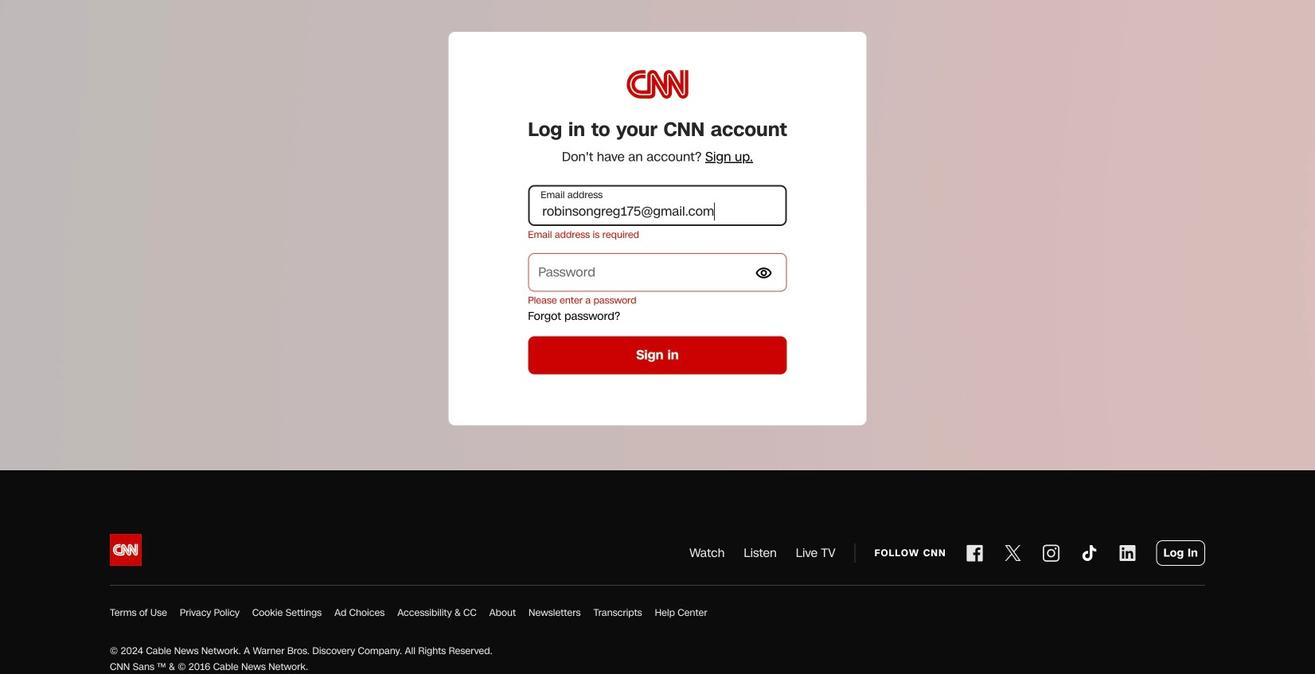 Task type: vqa. For each thing, say whether or not it's contained in the screenshot.
Change
no



Task type: locate. For each thing, give the bounding box(es) containing it.
twitter image
[[1004, 544, 1023, 563]]

tiktok image
[[1080, 544, 1099, 563]]

main content
[[84, 0, 1231, 471]]

instagram image
[[1042, 544, 1061, 563]]



Task type: describe. For each thing, give the bounding box(es) containing it.
facebook image
[[966, 544, 985, 563]]

Password password field
[[528, 253, 787, 292]]

show password image
[[755, 264, 774, 283]]

Email address email field
[[528, 185, 787, 226]]

linkedin image
[[1118, 544, 1138, 563]]



